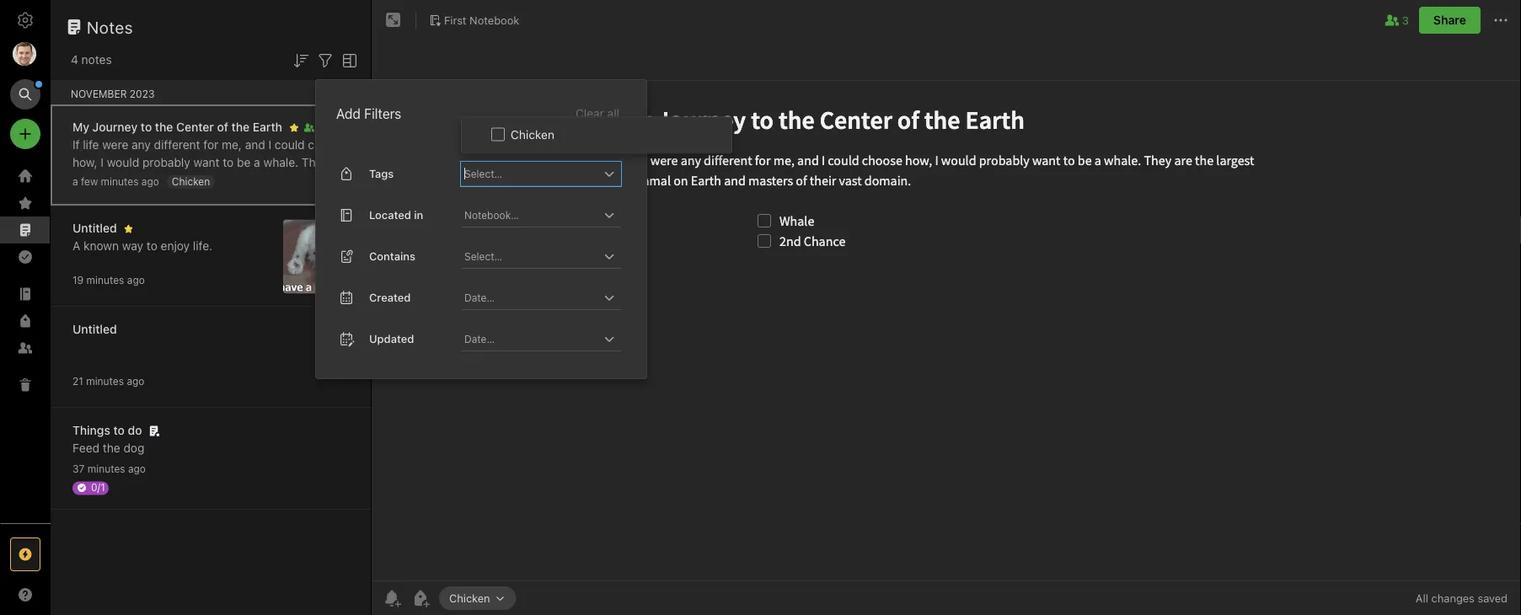Task type: vqa. For each thing, say whether or not it's contained in the screenshot.
'My Journey to the Center of the Earth'
yes



Task type: locate. For each thing, give the bounding box(es) containing it.
a right be
[[254, 155, 260, 169]]

do
[[128, 423, 142, 437]]

2  date picker field from the top
[[461, 327, 636, 351]]

clear all
[[576, 106, 619, 120]]

1  input text field from the top
[[463, 162, 599, 185]]

date… for updated
[[464, 333, 495, 344]]

known
[[83, 239, 119, 253]]

1 vertical spatial untitled
[[72, 322, 117, 336]]

to
[[141, 120, 152, 134], [223, 155, 234, 169], [147, 239, 157, 253], [113, 423, 125, 437]]

the inside if life were any different for me, and i could choose how, i would probably want to be a whale. they are the largest mammal on earth and masters of their vast d...
[[93, 173, 110, 187]]

all
[[1416, 592, 1428, 605]]

i right how,
[[101, 155, 104, 169]]

minutes right 19
[[86, 274, 124, 286]]

home image
[[15, 166, 35, 186]]

filters
[[364, 106, 401, 122]]

chicken right select519 checkbox
[[511, 127, 554, 141]]

0 vertical spatial of
[[217, 120, 228, 134]]

Select519 checkbox
[[491, 127, 505, 141]]

probably
[[142, 155, 190, 169]]

minutes right 21
[[86, 375, 124, 387]]

1 horizontal spatial chicken
[[449, 592, 490, 604]]

0 vertical spatial untitled
[[72, 221, 117, 235]]

Sort options field
[[291, 49, 311, 71]]

 input text field inside the tags field
[[463, 162, 599, 185]]

of
[[217, 120, 228, 134], [322, 173, 333, 187]]

for
[[203, 138, 218, 152]]

a left few
[[72, 176, 78, 188]]

chicken down want
[[172, 175, 210, 187]]

0 horizontal spatial a
[[72, 176, 78, 188]]

they
[[302, 155, 329, 169]]

0 horizontal spatial earth
[[220, 173, 249, 187]]

and up be
[[245, 138, 265, 152]]

tags
[[369, 167, 394, 180]]

are
[[72, 173, 90, 187]]

1 vertical spatial chicken
[[172, 175, 210, 187]]

to left be
[[223, 155, 234, 169]]

masters
[[275, 173, 319, 187]]

2023
[[130, 88, 155, 99]]

were
[[102, 138, 128, 152]]

1  date picker field from the top
[[461, 286, 636, 310]]

earth
[[253, 120, 282, 134], [220, 173, 249, 187]]

0 vertical spatial a
[[254, 155, 260, 169]]

and
[[245, 138, 265, 152], [252, 173, 272, 187]]

settings image
[[15, 10, 35, 30]]

2 untitled from the top
[[72, 322, 117, 336]]

1 date… from the top
[[464, 291, 495, 303]]

1 vertical spatial date…
[[464, 333, 495, 344]]

the
[[155, 120, 173, 134], [231, 120, 250, 134], [93, 173, 110, 187], [103, 441, 120, 455]]

the up vast
[[93, 173, 110, 187]]

to left do at left
[[113, 423, 125, 437]]

and down whale. at left top
[[252, 173, 272, 187]]

untitled down 19 minutes ago
[[72, 322, 117, 336]]

 input text field
[[463, 162, 599, 185], [463, 244, 599, 268]]

changes
[[1431, 592, 1475, 605]]

0 vertical spatial and
[[245, 138, 265, 152]]

0 vertical spatial earth
[[253, 120, 282, 134]]

1 vertical spatial earth
[[220, 173, 249, 187]]

of up me,
[[217, 120, 228, 134]]

i
[[268, 138, 271, 152], [101, 155, 104, 169]]

date…
[[464, 291, 495, 303], [464, 333, 495, 344]]

life.
[[193, 239, 212, 253]]

 input text field up  input text field
[[463, 162, 599, 185]]

0 vertical spatial date…
[[464, 291, 495, 303]]

earth down be
[[220, 173, 249, 187]]

minutes up 0/1
[[87, 463, 125, 475]]

2  input text field from the top
[[463, 244, 599, 268]]

i left the could
[[268, 138, 271, 152]]

me,
[[222, 138, 242, 152]]

untitled for minutes
[[72, 322, 117, 336]]

2 horizontal spatial chicken
[[511, 127, 554, 141]]

tree
[[0, 163, 51, 522]]

ago down dog
[[128, 463, 146, 475]]

untitled up known
[[72, 221, 117, 235]]

minutes
[[101, 176, 139, 188], [86, 274, 124, 286], [86, 375, 124, 387], [87, 463, 125, 475]]

notes
[[87, 17, 133, 37]]

1 horizontal spatial earth
[[253, 120, 282, 134]]

of down they
[[322, 173, 333, 187]]

feed
[[72, 441, 99, 455]]

a
[[254, 155, 260, 169], [72, 176, 78, 188]]

d...
[[126, 191, 143, 205]]

chicken right add tag image
[[449, 592, 490, 604]]

expand note image
[[383, 10, 404, 30]]

1 vertical spatial a
[[72, 176, 78, 188]]

1 horizontal spatial of
[[322, 173, 333, 187]]

a inside if life were any different for me, and i could choose how, i would probably want to be a whale. they are the largest mammal on earth and masters of their vast d...
[[254, 155, 260, 169]]

chicken inside button
[[449, 592, 490, 604]]

ago down way
[[127, 274, 145, 286]]

ago up do at left
[[127, 375, 144, 387]]

add tag image
[[410, 588, 431, 608]]

the down things to do
[[103, 441, 120, 455]]

first notebook button
[[423, 8, 525, 32]]

things to do
[[72, 423, 142, 437]]

enjoy
[[161, 239, 190, 253]]

if life were any different for me, and i could choose how, i would probably want to be a whale. they are the largest mammal on earth and masters of their vast d...
[[72, 138, 348, 205]]

add a reminder image
[[382, 588, 402, 608]]

1 vertical spatial  date picker field
[[461, 327, 636, 351]]

saved
[[1478, 592, 1508, 605]]

earth up the could
[[253, 120, 282, 134]]

Tags field
[[461, 162, 621, 186]]

want
[[193, 155, 220, 169]]

 Date picker field
[[461, 286, 636, 310], [461, 327, 636, 351]]

note window element
[[372, 0, 1521, 615]]

things
[[72, 423, 110, 437]]

21 minutes ago
[[72, 375, 144, 387]]

few
[[81, 176, 98, 188]]

chicken
[[511, 127, 554, 141], [172, 175, 210, 187], [449, 592, 490, 604]]

1 vertical spatial i
[[101, 155, 104, 169]]

1 horizontal spatial a
[[254, 155, 260, 169]]

their
[[72, 191, 97, 205]]

 input text field down  input text field
[[463, 244, 599, 268]]

0 vertical spatial  date picker field
[[461, 286, 636, 310]]

 date picker field for updated
[[461, 327, 636, 351]]

2 vertical spatial chicken
[[449, 592, 490, 604]]

share button
[[1419, 7, 1481, 34]]

3
[[1402, 14, 1409, 26]]

of inside if life were any different for me, and i could choose how, i would probably want to be a whale. they are the largest mammal on earth and masters of their vast d...
[[322, 173, 333, 187]]

4 notes
[[71, 53, 112, 67]]

Account field
[[0, 37, 51, 71]]

ago
[[141, 176, 159, 188], [127, 274, 145, 286], [127, 375, 144, 387], [128, 463, 146, 475]]

upgrade image
[[15, 544, 35, 565]]

any
[[132, 138, 151, 152]]

click to expand image
[[43, 584, 56, 604]]

minutes up vast
[[101, 176, 139, 188]]

0 vertical spatial i
[[268, 138, 271, 152]]

0 vertical spatial  input text field
[[463, 162, 599, 185]]

 date picker field for created
[[461, 286, 636, 310]]

1 vertical spatial of
[[322, 173, 333, 187]]

my
[[72, 120, 89, 134]]

1 vertical spatial  input text field
[[463, 244, 599, 268]]

the up me,
[[231, 120, 250, 134]]

 input text field inside contains field
[[463, 244, 599, 268]]

1 untitled from the top
[[72, 221, 117, 235]]

minutes for 37
[[87, 463, 125, 475]]

2 date… from the top
[[464, 333, 495, 344]]

untitled
[[72, 221, 117, 235], [72, 322, 117, 336]]

notebook
[[470, 14, 519, 26]]

center
[[176, 120, 214, 134]]

how,
[[72, 155, 97, 169]]

0 horizontal spatial of
[[217, 120, 228, 134]]

 input text field for contains
[[463, 244, 599, 268]]



Task type: describe. For each thing, give the bounding box(es) containing it.
life
[[83, 138, 99, 152]]

could
[[275, 138, 305, 152]]

WHAT'S NEW field
[[0, 581, 51, 608]]

to right way
[[147, 239, 157, 253]]

21
[[72, 375, 83, 387]]

first notebook
[[444, 14, 519, 26]]

located in
[[369, 209, 423, 221]]

different
[[154, 138, 200, 152]]

4
[[71, 53, 78, 67]]

all
[[607, 106, 619, 120]]

add filters
[[336, 106, 401, 122]]

1 horizontal spatial i
[[268, 138, 271, 152]]

Add tag field
[[521, 591, 647, 605]]

november 2023
[[71, 88, 155, 99]]

my journey to the center of the earth
[[72, 120, 282, 134]]

 input text field
[[463, 203, 599, 227]]

19
[[72, 274, 84, 286]]

more actions image
[[1491, 10, 1511, 30]]

ago for 19 minutes ago
[[127, 274, 145, 286]]

on
[[203, 173, 217, 187]]

Chicken Tag actions field
[[490, 592, 506, 604]]

earth inside if life were any different for me, and i could choose how, i would probably want to be a whale. they are the largest mammal on earth and masters of their vast d...
[[220, 173, 249, 187]]

37
[[72, 463, 85, 475]]

View options field
[[335, 49, 360, 71]]

add filters image
[[315, 50, 335, 71]]

to inside if life were any different for me, and i could choose how, i would probably want to be a whale. they are the largest mammal on earth and masters of their vast d...
[[223, 155, 234, 169]]

mammal
[[154, 173, 200, 187]]

 input text field for tags
[[463, 162, 599, 185]]

thumbnail image
[[283, 220, 357, 294]]

journey
[[92, 120, 138, 134]]

dog
[[123, 441, 144, 455]]

minutes for 19
[[86, 274, 124, 286]]

0/1
[[91, 482, 105, 493]]

0 vertical spatial chicken
[[511, 127, 554, 141]]

if
[[72, 138, 80, 152]]

to up any
[[141, 120, 152, 134]]

choose
[[308, 138, 348, 152]]

clear all button
[[574, 103, 621, 124]]

ago for 21 minutes ago
[[127, 375, 144, 387]]

Add filters field
[[315, 49, 335, 71]]

0 horizontal spatial chicken
[[172, 175, 210, 187]]

whale.
[[263, 155, 298, 169]]

add
[[336, 106, 361, 122]]

share
[[1433, 13, 1466, 27]]

date… for created
[[464, 291, 495, 303]]

first
[[444, 14, 466, 26]]

would
[[107, 155, 139, 169]]

largest
[[114, 173, 151, 187]]

19 minutes ago
[[72, 274, 145, 286]]

updated
[[369, 332, 414, 345]]

37 minutes ago
[[72, 463, 146, 475]]

contains
[[369, 250, 415, 263]]

account image
[[13, 42, 36, 66]]

ago for 37 minutes ago
[[128, 463, 146, 475]]

created
[[369, 291, 411, 304]]

0 horizontal spatial i
[[101, 155, 104, 169]]

feed the dog
[[72, 441, 144, 455]]

located
[[369, 209, 411, 221]]

untitled for known
[[72, 221, 117, 235]]

ago up d...
[[141, 176, 159, 188]]

notes
[[81, 53, 112, 67]]

the up "different"
[[155, 120, 173, 134]]

Contains field
[[461, 244, 621, 269]]

clear
[[576, 106, 604, 120]]

1 vertical spatial and
[[252, 173, 272, 187]]

a few minutes ago
[[72, 176, 159, 188]]

be
[[237, 155, 251, 169]]

november
[[71, 88, 127, 99]]

vast
[[100, 191, 123, 205]]

Located in field
[[461, 203, 621, 227]]

all changes saved
[[1416, 592, 1508, 605]]

chicken button
[[439, 587, 516, 610]]

a known way to enjoy life.
[[72, 239, 212, 253]]

Note Editor text field
[[372, 81, 1521, 581]]

minutes for 21
[[86, 375, 124, 387]]

More actions field
[[1491, 7, 1511, 34]]

in
[[414, 209, 423, 221]]

a
[[72, 239, 80, 253]]

way
[[122, 239, 143, 253]]

3 button
[[1382, 10, 1409, 30]]



